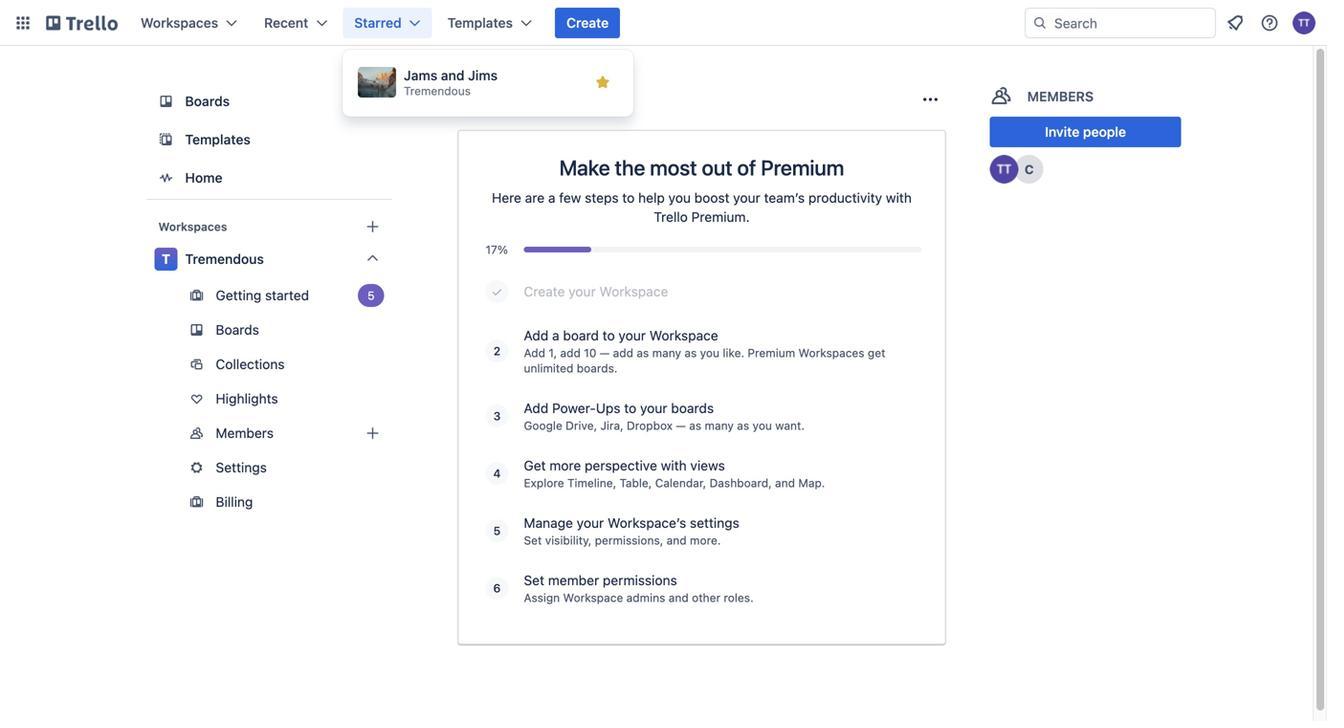 Task type: describe. For each thing, give the bounding box(es) containing it.
help
[[639, 190, 665, 206]]

collections
[[216, 357, 285, 372]]

team's
[[764, 190, 805, 206]]

billing
[[216, 494, 253, 510]]

c button
[[1015, 155, 1044, 184]]

0 vertical spatial workspace
[[600, 284, 669, 300]]

highlights link
[[147, 384, 392, 415]]

c
[[1025, 162, 1034, 177]]

many inside add power-ups to your boards google drive, jira, dropbox — as many as you want.
[[705, 419, 734, 433]]

1,
[[549, 347, 557, 360]]

get
[[524, 458, 546, 474]]

more.
[[690, 534, 721, 548]]

2
[[494, 345, 501, 358]]

boost
[[695, 190, 730, 206]]

you inside here are a few steps to help you boost your team's productivity with trello premium.
[[669, 190, 691, 206]]

your up board
[[569, 284, 596, 300]]

boards.
[[577, 362, 618, 375]]

invite people button
[[991, 117, 1182, 147]]

1 boards link from the top
[[147, 84, 392, 119]]

most
[[650, 155, 698, 180]]

member
[[548, 573, 600, 589]]

Search field
[[1048, 9, 1216, 37]]

open information menu image
[[1261, 13, 1280, 33]]

jams and jims tremendous
[[404, 67, 498, 98]]

more
[[550, 458, 581, 474]]

people
[[1084, 124, 1127, 140]]

map.
[[799, 477, 826, 490]]

and inside manage your workspace's settings set visibility, permissions, and more.
[[667, 534, 687, 548]]

as right 10
[[637, 347, 649, 360]]

2 add from the top
[[524, 347, 546, 360]]

roles.
[[724, 592, 754, 605]]

views
[[691, 458, 725, 474]]

home
[[185, 170, 223, 186]]

to for ups
[[624, 401, 637, 416]]

tremendous inside jams and jims tremendous
[[404, 84, 471, 98]]

home link
[[147, 161, 392, 195]]

invite
[[1046, 124, 1080, 140]]

and inside get more perspective with views explore timeline, table, calendar, dashboard, and map.
[[775, 477, 796, 490]]

out
[[702, 155, 733, 180]]

productivity
[[809, 190, 883, 206]]

jims
[[468, 67, 498, 83]]

set member permissions assign workspace admins and other roles.
[[524, 573, 754, 605]]

chestercheeetah (chestercheeetah) image
[[1015, 155, 1044, 184]]

workspaces inside dropdown button
[[141, 15, 218, 31]]

boards
[[671, 401, 714, 416]]

members link
[[147, 418, 392, 449]]

get more perspective with views explore timeline, table, calendar, dashboard, and map.
[[524, 458, 826, 490]]

add image
[[361, 422, 384, 445]]

unlimited
[[524, 362, 574, 375]]

board
[[563, 328, 599, 344]]

few
[[559, 190, 582, 206]]

%
[[498, 243, 508, 257]]

visibility,
[[545, 534, 592, 548]]

permissions,
[[595, 534, 664, 548]]

— for workspace
[[600, 347, 610, 360]]

set inside manage your workspace's settings set visibility, permissions, and more.
[[524, 534, 542, 548]]

billing link
[[147, 487, 392, 518]]

your inside here are a few steps to help you boost your team's productivity with trello premium.
[[734, 190, 761, 206]]

starred
[[355, 15, 402, 31]]

getting
[[492, 92, 551, 108]]

settings
[[690, 516, 740, 531]]

calendar,
[[656, 477, 707, 490]]

template board image
[[155, 128, 178, 151]]

with inside here are a few steps to help you boost your team's productivity with trello premium.
[[886, 190, 912, 206]]

templates button
[[436, 8, 544, 38]]

0 notifications image
[[1224, 11, 1247, 34]]

a inside here are a few steps to help you boost your team's productivity with trello premium.
[[549, 190, 556, 206]]

dashboard,
[[710, 477, 772, 490]]

steps
[[585, 190, 619, 206]]

like.
[[723, 347, 745, 360]]

workspace inside add a board to your workspace add 1, add 10 — add as many as you like. premium workspaces get unlimited boards.
[[650, 328, 719, 344]]

as left "like."
[[685, 347, 697, 360]]

17
[[486, 243, 498, 257]]

add for add a board to your workspace
[[524, 328, 549, 344]]

0 horizontal spatial tremendous
[[185, 251, 264, 267]]

power-
[[552, 401, 596, 416]]

many inside add a board to your workspace add 1, add 10 — add as many as you like. premium workspaces get unlimited boards.
[[653, 347, 682, 360]]

started
[[265, 288, 309, 303]]

2 boards link from the top
[[147, 315, 392, 346]]

make
[[560, 155, 610, 180]]

invite people
[[1046, 124, 1127, 140]]

get
[[868, 347, 886, 360]]

manage
[[524, 516, 573, 531]]

highlights
[[216, 391, 278, 407]]

1 horizontal spatial terry turtle (terryturtle) image
[[1293, 11, 1316, 34]]

forward image
[[388, 284, 411, 307]]

here are a few steps to help you boost your team's productivity with trello premium.
[[492, 190, 912, 225]]

recent
[[264, 15, 309, 31]]

6
[[494, 582, 501, 595]]

as left want.
[[737, 419, 750, 433]]

as down boards
[[690, 419, 702, 433]]



Task type: vqa. For each thing, say whether or not it's contained in the screenshot.


Task type: locate. For each thing, give the bounding box(es) containing it.
1 horizontal spatial many
[[705, 419, 734, 433]]

google
[[524, 419, 563, 433]]

your inside add a board to your workspace add 1, add 10 — add as many as you like. premium workspaces get unlimited boards.
[[619, 328, 646, 344]]

0 vertical spatial tremendous
[[404, 84, 471, 98]]

1 vertical spatial create
[[524, 284, 565, 300]]

1 vertical spatial set
[[524, 573, 545, 589]]

0 vertical spatial boards
[[185, 93, 230, 109]]

workspaces inside add a board to your workspace add 1, add 10 — add as many as you like. premium workspaces get unlimited boards.
[[799, 347, 865, 360]]

1 vertical spatial add
[[524, 347, 546, 360]]

create up board
[[524, 284, 565, 300]]

templates inside templates 'dropdown button'
[[448, 15, 513, 31]]

workspace's
[[608, 516, 687, 531]]

0 vertical spatial set
[[524, 534, 542, 548]]

create for create
[[567, 15, 609, 31]]

workspace inside the set member permissions assign workspace admins and other roles.
[[563, 592, 624, 605]]

make the most out of premium
[[560, 155, 845, 180]]

as
[[637, 347, 649, 360], [685, 347, 697, 360], [690, 419, 702, 433], [737, 419, 750, 433]]

create button
[[555, 8, 621, 38]]

many up boards
[[653, 347, 682, 360]]

trello
[[654, 209, 688, 225]]

workspaces button
[[129, 8, 249, 38]]

you left want.
[[753, 419, 773, 433]]

create a workspace image
[[361, 215, 384, 238]]

0 horizontal spatial create
[[524, 284, 565, 300]]

0 vertical spatial many
[[653, 347, 682, 360]]

explore
[[524, 477, 564, 490]]

you inside add power-ups to your boards google drive, jira, dropbox — as many as you want.
[[753, 419, 773, 433]]

and inside jams and jims tremendous
[[441, 67, 465, 83]]

1 vertical spatial terry turtle (terryturtle) image
[[991, 155, 1019, 184]]

0 horizontal spatial terry turtle (terryturtle) image
[[991, 155, 1019, 184]]

0 horizontal spatial with
[[661, 458, 687, 474]]

workspace down trello at the top
[[600, 284, 669, 300]]

terry turtle (terryturtle) image left c
[[991, 155, 1019, 184]]

manage your workspace's settings set visibility, permissions, and more.
[[524, 516, 740, 548]]

of
[[738, 155, 757, 180]]

boards right board icon
[[185, 93, 230, 109]]

0 horizontal spatial templates
[[185, 132, 251, 147]]

members
[[1028, 89, 1094, 104]]

to inside add a board to your workspace add 1, add 10 — add as many as you like. premium workspaces get unlimited boards.
[[603, 328, 615, 344]]

collections link
[[147, 349, 392, 380]]

and left map.
[[775, 477, 796, 490]]

0 horizontal spatial —
[[600, 347, 610, 360]]

board image
[[155, 90, 178, 113]]

templates up home
[[185, 132, 251, 147]]

1 horizontal spatial 5
[[494, 525, 501, 538]]

want.
[[776, 419, 805, 433]]

and inside the set member permissions assign workspace admins and other roles.
[[669, 592, 689, 605]]

you
[[669, 190, 691, 206], [700, 347, 720, 360], [753, 419, 773, 433]]

1 vertical spatial a
[[552, 328, 560, 344]]

permissions
[[603, 573, 678, 589]]

the
[[615, 155, 646, 180]]

1 vertical spatial you
[[700, 347, 720, 360]]

add up google
[[524, 401, 549, 416]]

terry turtle (terryturtle) image
[[1293, 11, 1316, 34], [991, 155, 1019, 184]]

started
[[554, 92, 615, 108]]

1 vertical spatial tremendous
[[185, 251, 264, 267]]

5
[[368, 289, 375, 303], [494, 525, 501, 538]]

with inside get more perspective with views explore timeline, table, calendar, dashboard, and map.
[[661, 458, 687, 474]]

your inside manage your workspace's settings set visibility, permissions, and more.
[[577, 516, 604, 531]]

premium inside add a board to your workspace add 1, add 10 — add as many as you like. premium workspaces get unlimited boards.
[[748, 347, 796, 360]]

1 vertical spatial boards
[[216, 322, 259, 338]]

you up trello at the top
[[669, 190, 691, 206]]

members
[[216, 426, 274, 441]]

2 vertical spatial workspaces
[[799, 347, 865, 360]]

0 vertical spatial to
[[623, 190, 635, 206]]

a inside add a board to your workspace add 1, add 10 — add as many as you like. premium workspaces get unlimited boards.
[[552, 328, 560, 344]]

tremendous up getting
[[185, 251, 264, 267]]

add right "1,"
[[561, 347, 581, 360]]

to for board
[[603, 328, 615, 344]]

0 horizontal spatial add
[[561, 347, 581, 360]]

add
[[561, 347, 581, 360], [613, 347, 634, 360]]

add power-ups to your boards google drive, jira, dropbox — as many as you want.
[[524, 401, 805, 433]]

0 vertical spatial add
[[524, 328, 549, 344]]

workspace up boards
[[650, 328, 719, 344]]

with right productivity
[[886, 190, 912, 206]]

set down manage
[[524, 534, 542, 548]]

many
[[653, 347, 682, 360], [705, 419, 734, 433]]

premium up team's
[[761, 155, 845, 180]]

3
[[494, 410, 501, 423]]

a up "1,"
[[552, 328, 560, 344]]

3 add from the top
[[524, 401, 549, 416]]

boards link up the collections 'link'
[[147, 315, 392, 346]]

your up visibility, at bottom left
[[577, 516, 604, 531]]

to right board
[[603, 328, 615, 344]]

you left "like."
[[700, 347, 720, 360]]

1 horizontal spatial templates
[[448, 15, 513, 31]]

5 left forward image
[[368, 289, 375, 303]]

boards down getting
[[216, 322, 259, 338]]

workspace down member on the bottom left
[[563, 592, 624, 605]]

and left jims
[[441, 67, 465, 83]]

0 vertical spatial —
[[600, 347, 610, 360]]

dropbox
[[627, 419, 673, 433]]

— for boards
[[676, 419, 686, 433]]

4
[[494, 467, 501, 481]]

back to home image
[[46, 8, 118, 38]]

create up starred icon in the left of the page
[[567, 15, 609, 31]]

starred icon image
[[595, 75, 611, 90]]

5 left manage
[[494, 525, 501, 538]]

your
[[734, 190, 761, 206], [569, 284, 596, 300], [619, 328, 646, 344], [641, 401, 668, 416], [577, 516, 604, 531]]

2 vertical spatial to
[[624, 401, 637, 416]]

0 horizontal spatial you
[[669, 190, 691, 206]]

1 vertical spatial with
[[661, 458, 687, 474]]

timeline,
[[568, 477, 617, 490]]

drive,
[[566, 419, 598, 433]]

set inside the set member permissions assign workspace admins and other roles.
[[524, 573, 545, 589]]

0 vertical spatial premium
[[761, 155, 845, 180]]

assign
[[524, 592, 560, 605]]

—
[[600, 347, 610, 360], [676, 419, 686, 433]]

boards link up the templates link
[[147, 84, 392, 119]]

2 vertical spatial add
[[524, 401, 549, 416]]

17 %
[[486, 243, 508, 257]]

2 add from the left
[[613, 347, 634, 360]]

workspaces left 'get' at the right of the page
[[799, 347, 865, 360]]

add up unlimited
[[524, 328, 549, 344]]

set up assign
[[524, 573, 545, 589]]

0 vertical spatial workspaces
[[141, 15, 218, 31]]

tremendous down 'jams' at the left top
[[404, 84, 471, 98]]

table,
[[620, 477, 652, 490]]

a right "are"
[[549, 190, 556, 206]]

1 vertical spatial to
[[603, 328, 615, 344]]

templates
[[448, 15, 513, 31], [185, 132, 251, 147]]

many down boards
[[705, 419, 734, 433]]

1 vertical spatial many
[[705, 419, 734, 433]]

set
[[524, 534, 542, 548], [524, 573, 545, 589]]

tremendous
[[404, 84, 471, 98], [185, 251, 264, 267]]

add a board to your workspace add 1, add 10 — add as many as you like. premium workspaces get unlimited boards.
[[524, 328, 886, 375]]

0 horizontal spatial 5
[[368, 289, 375, 303]]

to inside here are a few steps to help you boost your team's productivity with trello premium.
[[623, 190, 635, 206]]

10
[[584, 347, 597, 360]]

1 vertical spatial workspace
[[650, 328, 719, 344]]

create for create your workspace
[[524, 284, 565, 300]]

to right "ups"
[[624, 401, 637, 416]]

1 vertical spatial premium
[[748, 347, 796, 360]]

— inside add a board to your workspace add 1, add 10 — add as many as you like. premium workspaces get unlimited boards.
[[600, 347, 610, 360]]

0 vertical spatial boards link
[[147, 84, 392, 119]]

— right 10
[[600, 347, 610, 360]]

your up dropbox
[[641, 401, 668, 416]]

workspaces
[[141, 15, 218, 31], [158, 220, 227, 234], [799, 347, 865, 360]]

your right board
[[619, 328, 646, 344]]

premium.
[[692, 209, 750, 225]]

terry turtle (terryturtle) image right open information menu icon
[[1293, 11, 1316, 34]]

add inside add power-ups to your boards google drive, jira, dropbox — as many as you want.
[[524, 401, 549, 416]]

create
[[567, 15, 609, 31], [524, 284, 565, 300]]

0 vertical spatial templates
[[448, 15, 513, 31]]

0 vertical spatial with
[[886, 190, 912, 206]]

home image
[[155, 167, 178, 190]]

0 vertical spatial a
[[549, 190, 556, 206]]

1 add from the top
[[524, 328, 549, 344]]

2 vertical spatial you
[[753, 419, 773, 433]]

and left more.
[[667, 534, 687, 548]]

0 vertical spatial you
[[669, 190, 691, 206]]

workspaces up t
[[158, 220, 227, 234]]

add up boards.
[[613, 347, 634, 360]]

boards
[[185, 93, 230, 109], [216, 322, 259, 338]]

1 horizontal spatial you
[[700, 347, 720, 360]]

1 horizontal spatial create
[[567, 15, 609, 31]]

— down boards
[[676, 419, 686, 433]]

here
[[492, 190, 522, 206]]

jams
[[404, 67, 438, 83]]

getting started
[[492, 92, 615, 108]]

add left "1,"
[[524, 347, 546, 360]]

search image
[[1033, 15, 1048, 31]]

1 vertical spatial workspaces
[[158, 220, 227, 234]]

ups
[[596, 401, 621, 416]]

— inside add power-ups to your boards google drive, jira, dropbox — as many as you want.
[[676, 419, 686, 433]]

with
[[886, 190, 912, 206], [661, 458, 687, 474]]

add for add power-ups to your boards
[[524, 401, 549, 416]]

getting
[[216, 288, 262, 303]]

getting started
[[216, 288, 309, 303]]

2 set from the top
[[524, 573, 545, 589]]

premium right "like."
[[748, 347, 796, 360]]

and left other
[[669, 592, 689, 605]]

0 vertical spatial 5
[[368, 289, 375, 303]]

jira,
[[601, 419, 624, 433]]

2 horizontal spatial you
[[753, 419, 773, 433]]

1 vertical spatial boards link
[[147, 315, 392, 346]]

with up calendar,
[[661, 458, 687, 474]]

other
[[692, 592, 721, 605]]

0 vertical spatial terry turtle (terryturtle) image
[[1293, 11, 1316, 34]]

settings link
[[147, 453, 392, 483]]

to left help
[[623, 190, 635, 206]]

1 set from the top
[[524, 534, 542, 548]]

workspaces up board icon
[[141, 15, 218, 31]]

a
[[549, 190, 556, 206], [552, 328, 560, 344]]

your down of
[[734, 190, 761, 206]]

0 vertical spatial create
[[567, 15, 609, 31]]

0 horizontal spatial many
[[653, 347, 682, 360]]

your inside add power-ups to your boards google drive, jira, dropbox — as many as you want.
[[641, 401, 668, 416]]

to inside add power-ups to your boards google drive, jira, dropbox — as many as you want.
[[624, 401, 637, 416]]

1 vertical spatial templates
[[185, 132, 251, 147]]

1 add from the left
[[561, 347, 581, 360]]

1 vertical spatial 5
[[494, 525, 501, 538]]

perspective
[[585, 458, 658, 474]]

1 horizontal spatial tremendous
[[404, 84, 471, 98]]

are
[[525, 190, 545, 206]]

1 horizontal spatial with
[[886, 190, 912, 206]]

1 horizontal spatial add
[[613, 347, 634, 360]]

starred button
[[343, 8, 432, 38]]

2 vertical spatial workspace
[[563, 592, 624, 605]]

primary element
[[0, 0, 1328, 46]]

1 vertical spatial —
[[676, 419, 686, 433]]

boards link
[[147, 84, 392, 119], [147, 315, 392, 346]]

1 horizontal spatial —
[[676, 419, 686, 433]]

recent button
[[253, 8, 339, 38]]

you inside add a board to your workspace add 1, add 10 — add as many as you like. premium workspaces get unlimited boards.
[[700, 347, 720, 360]]

templates up jims
[[448, 15, 513, 31]]

create inside button
[[567, 15, 609, 31]]

admins
[[627, 592, 666, 605]]

templates link
[[147, 123, 392, 157]]

settings
[[216, 460, 267, 476]]



